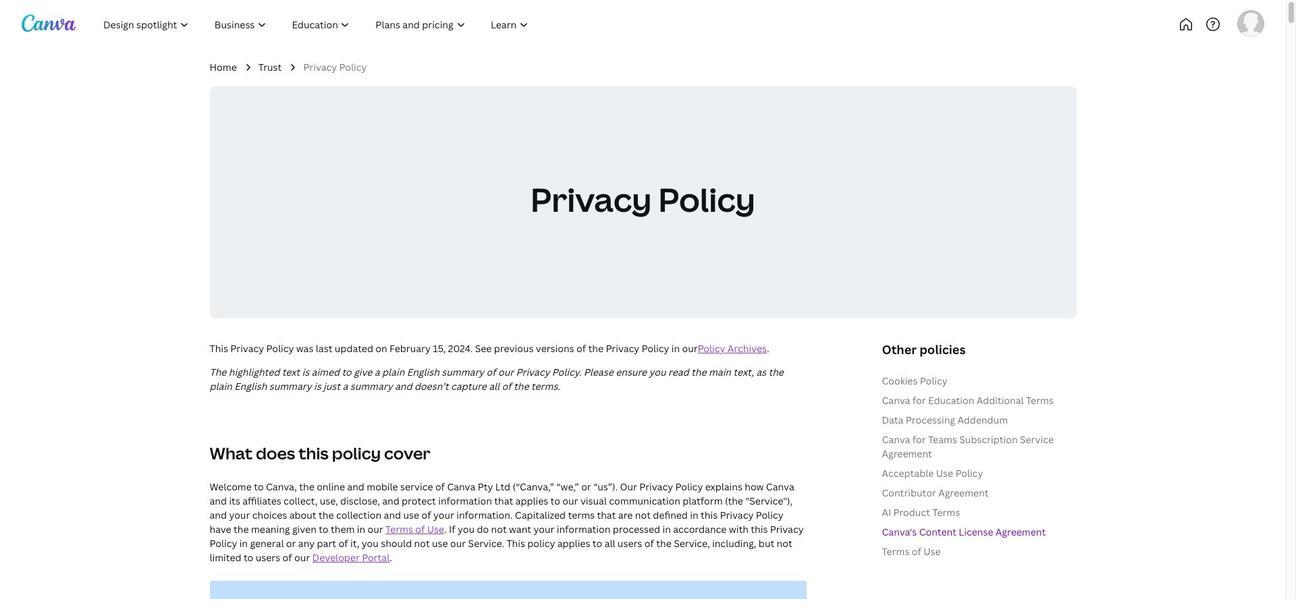 Task type: vqa. For each thing, say whether or not it's contained in the screenshot.
top Add
no



Task type: locate. For each thing, give the bounding box(es) containing it.
top level navigation element
[[92, 11, 586, 38]]



